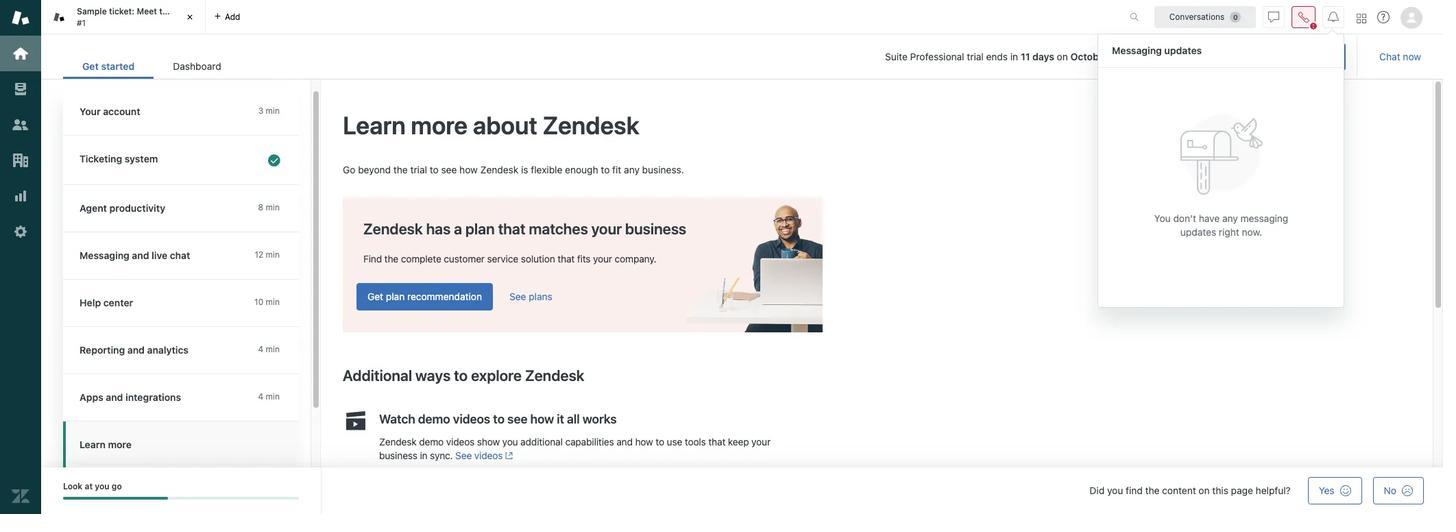 Task type: locate. For each thing, give the bounding box(es) containing it.
1 vertical spatial 4
[[258, 392, 264, 402]]

min for your account
[[266, 106, 280, 116]]

and right apps
[[106, 392, 123, 403]]

in
[[1011, 51, 1019, 62], [420, 450, 428, 461]]

your up company.
[[592, 220, 622, 238]]

0 horizontal spatial how
[[460, 164, 478, 176]]

that left the fits
[[558, 253, 575, 265]]

1 horizontal spatial trial
[[967, 51, 984, 62]]

ticketing system
[[80, 153, 158, 165]]

2 min from the top
[[266, 202, 280, 213]]

tab list containing get started
[[63, 54, 241, 79]]

tab containing sample ticket: meet the ticket
[[41, 0, 206, 34]]

tools
[[685, 436, 706, 448]]

to
[[430, 164, 439, 176], [601, 164, 610, 176], [454, 367, 468, 385], [493, 412, 505, 427], [656, 436, 665, 448]]

a
[[454, 220, 462, 238]]

0 vertical spatial any
[[624, 164, 640, 176]]

demo
[[418, 412, 450, 427], [419, 436, 444, 448]]

see
[[441, 164, 457, 176], [508, 412, 528, 427]]

videos
[[453, 412, 490, 427], [446, 436, 475, 448], [474, 450, 503, 461]]

right
[[1219, 226, 1240, 238]]

1 vertical spatial plans
[[529, 291, 553, 302]]

main element
[[0, 0, 41, 514]]

1 horizontal spatial on
[[1199, 485, 1210, 497]]

see
[[510, 291, 526, 302], [456, 450, 472, 461]]

0 vertical spatial see
[[441, 164, 457, 176]]

to inside zendesk demo videos show you additional capabilities and how to use tools that keep your business in sync.
[[656, 436, 665, 448]]

0 vertical spatial demo
[[418, 412, 450, 427]]

demo inside zendesk demo videos show you additional capabilities and how to use tools that keep your business in sync.
[[419, 436, 444, 448]]

in left sync.
[[420, 450, 428, 461]]

views image
[[12, 80, 29, 98]]

see right sync.
[[456, 450, 472, 461]]

complete
[[401, 253, 441, 265]]

plans inside button
[[1217, 51, 1241, 62]]

0 horizontal spatial on
[[1057, 51, 1068, 62]]

help center
[[80, 297, 133, 309]]

0 vertical spatial in
[[1011, 51, 1019, 62]]

plans down solution
[[529, 291, 553, 302]]

sample
[[77, 6, 107, 17]]

button displays agent's chat status as invisible. image
[[1269, 11, 1280, 22]]

compare plans
[[1174, 51, 1241, 62]]

0 vertical spatial trial
[[967, 51, 984, 62]]

0 vertical spatial messaging
[[1112, 44, 1162, 56]]

zendesk demo videos show you additional capabilities and how to use tools that keep your business in sync.
[[379, 436, 771, 461]]

1 vertical spatial messaging
[[80, 250, 130, 261]]

demo for watch
[[418, 412, 450, 427]]

1 vertical spatial videos
[[446, 436, 475, 448]]

and down works
[[617, 436, 633, 448]]

0 horizontal spatial more
[[108, 439, 132, 451]]

zendesk up enough at the left top of page
[[543, 110, 640, 140]]

1 horizontal spatial how
[[531, 412, 554, 427]]

2 4 from the top
[[258, 392, 264, 402]]

4 min from the top
[[266, 297, 280, 307]]

how inside zendesk demo videos show you additional capabilities and how to use tools that keep your business in sync.
[[635, 436, 653, 448]]

organizations image
[[12, 152, 29, 169]]

more left about
[[411, 110, 468, 140]]

1 vertical spatial in
[[420, 450, 428, 461]]

1 vertical spatial on
[[1199, 485, 1210, 497]]

plans for compare plans
[[1217, 51, 1241, 62]]

0 horizontal spatial plan
[[386, 291, 405, 302]]

videos down show
[[474, 450, 503, 461]]

0 vertical spatial more
[[411, 110, 468, 140]]

updates inside you don't have any messaging updates right now.
[[1181, 226, 1217, 238]]

see videos
[[456, 450, 503, 461]]

your
[[592, 220, 622, 238], [593, 253, 612, 265], [752, 436, 771, 448]]

1 vertical spatial trial
[[411, 164, 427, 176]]

1 horizontal spatial get
[[368, 291, 383, 302]]

how
[[460, 164, 478, 176], [531, 412, 554, 427], [635, 436, 653, 448]]

2 vertical spatial your
[[752, 436, 771, 448]]

did
[[1090, 485, 1105, 497]]

11
[[1021, 51, 1031, 62]]

sync.
[[430, 450, 453, 461]]

0 vertical spatial 4
[[258, 344, 264, 355]]

0 horizontal spatial in
[[420, 450, 428, 461]]

10
[[255, 297, 264, 307]]

how left the use
[[635, 436, 653, 448]]

see inside see plans button
[[510, 291, 526, 302]]

1 horizontal spatial in
[[1011, 51, 1019, 62]]

to up show
[[493, 412, 505, 427]]

0 horizontal spatial get
[[82, 60, 99, 72]]

and inside zendesk demo videos show you additional capabilities and how to use tools that keep your business in sync.
[[617, 436, 633, 448]]

conversations
[[1170, 11, 1225, 22]]

1 vertical spatial plan
[[386, 291, 405, 302]]

get inside tab list
[[82, 60, 99, 72]]

capabilities
[[565, 436, 614, 448]]

suite
[[886, 51, 908, 62]]

section
[[252, 43, 1346, 71]]

flexible
[[531, 164, 563, 176]]

learn more heading
[[63, 422, 299, 463]]

get plan recommendation button
[[357, 283, 493, 311]]

October 31, 2023 text field
[[1071, 51, 1152, 62]]

0 horizontal spatial business
[[379, 450, 418, 461]]

solution
[[521, 253, 555, 265]]

get left "started"
[[82, 60, 99, 72]]

get plan recommendation
[[368, 291, 482, 302]]

see for see videos
[[456, 450, 472, 461]]

1 vertical spatial get
[[368, 291, 383, 302]]

messaging right 'october'
[[1112, 44, 1162, 56]]

days
[[1033, 51, 1055, 62]]

videos for show
[[446, 436, 475, 448]]

1 horizontal spatial messaging
[[1112, 44, 1162, 56]]

messaging
[[1112, 44, 1162, 56], [80, 250, 130, 261]]

demo right the watch
[[418, 412, 450, 427]]

1 vertical spatial see
[[508, 412, 528, 427]]

footer
[[41, 468, 1444, 514]]

and
[[132, 250, 149, 261], [127, 344, 145, 356], [106, 392, 123, 403], [617, 436, 633, 448]]

trial
[[967, 51, 984, 62], [411, 164, 427, 176]]

zendesk up it
[[525, 367, 585, 385]]

2 vertical spatial that
[[709, 436, 726, 448]]

ticket
[[175, 6, 198, 17]]

0 vertical spatial business
[[625, 220, 687, 238]]

1 horizontal spatial that
[[558, 253, 575, 265]]

you right at
[[95, 481, 110, 492]]

1 4 from the top
[[258, 344, 264, 355]]

matches
[[529, 220, 588, 238]]

professional
[[911, 51, 965, 62]]

0 horizontal spatial that
[[498, 220, 526, 238]]

messaging
[[1241, 212, 1289, 224]]

footer containing did you find the content on this page helpful?
[[41, 468, 1444, 514]]

1 vertical spatial how
[[531, 412, 554, 427]]

menu containing messaging updates
[[1098, 33, 1345, 310]]

notifications image
[[1329, 11, 1339, 22]]

apps and integrations
[[80, 392, 181, 403]]

customer
[[444, 253, 485, 265]]

see up 'a'
[[441, 164, 457, 176]]

your right keep
[[752, 436, 771, 448]]

2 horizontal spatial how
[[635, 436, 653, 448]]

0 horizontal spatial see
[[441, 164, 457, 176]]

get down find
[[368, 291, 383, 302]]

go
[[343, 164, 356, 176]]

updates down conversations
[[1165, 44, 1202, 56]]

business down the watch
[[379, 450, 418, 461]]

1 vertical spatial updates
[[1181, 226, 1217, 238]]

1 vertical spatial learn
[[80, 439, 106, 451]]

live
[[152, 250, 167, 261]]

1 horizontal spatial see
[[510, 291, 526, 302]]

0 vertical spatial plans
[[1217, 51, 1241, 62]]

more inside content-title region
[[411, 110, 468, 140]]

messaging inside menu
[[1112, 44, 1162, 56]]

on inside section
[[1057, 51, 1068, 62]]

and left live
[[132, 250, 149, 261]]

updates down have
[[1181, 226, 1217, 238]]

1 horizontal spatial learn
[[343, 110, 406, 140]]

find
[[1126, 485, 1143, 497]]

learn inside content-title region
[[343, 110, 406, 140]]

and left analytics
[[127, 344, 145, 356]]

is
[[521, 164, 528, 176]]

1 4 min from the top
[[258, 344, 280, 355]]

all
[[567, 412, 580, 427]]

to left the use
[[656, 436, 665, 448]]

learn inside dropdown button
[[80, 439, 106, 451]]

zendesk down the watch
[[379, 436, 417, 448]]

zendesk support image
[[12, 9, 29, 27]]

tab
[[41, 0, 206, 34]]

1 horizontal spatial you
[[503, 436, 518, 448]]

on left the "this"
[[1199, 485, 1210, 497]]

0 vertical spatial 4 min
[[258, 344, 280, 355]]

help
[[80, 297, 101, 309]]

5 min from the top
[[266, 344, 280, 355]]

1 horizontal spatial business
[[625, 220, 687, 238]]

1 vertical spatial your
[[593, 253, 612, 265]]

dashboard
[[173, 60, 221, 72]]

2 vertical spatial videos
[[474, 450, 503, 461]]

demo up sync.
[[419, 436, 444, 448]]

in left 11
[[1011, 51, 1019, 62]]

0 horizontal spatial messaging
[[80, 250, 130, 261]]

any inside you don't have any messaging updates right now.
[[1223, 212, 1239, 224]]

now
[[1404, 51, 1422, 62]]

the
[[159, 6, 172, 17], [394, 164, 408, 176], [385, 253, 399, 265], [1146, 485, 1160, 497]]

4 min for integrations
[[258, 392, 280, 402]]

4
[[258, 344, 264, 355], [258, 392, 264, 402]]

see up additional
[[508, 412, 528, 427]]

chat now
[[1380, 51, 1422, 62]]

learn for learn more about zendesk
[[343, 110, 406, 140]]

any right fit
[[624, 164, 640, 176]]

productivity
[[109, 202, 165, 214]]

dashboard tab
[[154, 54, 241, 79]]

no button
[[1374, 477, 1425, 505]]

more up "go"
[[108, 439, 132, 451]]

ticket:
[[109, 6, 135, 17]]

1 vertical spatial any
[[1223, 212, 1239, 224]]

videos up show
[[453, 412, 490, 427]]

trial right beyond
[[411, 164, 427, 176]]

your inside zendesk demo videos show you additional capabilities and how to use tools that keep your business in sync.
[[752, 436, 771, 448]]

how down learn more about zendesk
[[460, 164, 478, 176]]

messaging up the help center
[[80, 250, 130, 261]]

zendesk inside zendesk demo videos show you additional capabilities and how to use tools that keep your business in sync.
[[379, 436, 417, 448]]

6 min from the top
[[266, 392, 280, 402]]

0 horizontal spatial see
[[456, 450, 472, 461]]

8 min
[[258, 202, 280, 213]]

1 horizontal spatial more
[[411, 110, 468, 140]]

more for learn more about zendesk
[[411, 110, 468, 140]]

0 horizontal spatial plans
[[529, 291, 553, 302]]

plans inside button
[[529, 291, 553, 302]]

2 vertical spatial how
[[635, 436, 653, 448]]

plans right compare
[[1217, 51, 1241, 62]]

0 horizontal spatial you
[[95, 481, 110, 492]]

in inside zendesk demo videos show you additional capabilities and how to use tools that keep your business in sync.
[[420, 450, 428, 461]]

fits
[[577, 253, 591, 265]]

min for reporting and analytics
[[266, 344, 280, 355]]

plan down complete
[[386, 291, 405, 302]]

how left it
[[531, 412, 554, 427]]

reporting image
[[12, 187, 29, 205]]

learn up look at you go
[[80, 439, 106, 451]]

your right the fits
[[593, 253, 612, 265]]

learn more
[[80, 439, 132, 451]]

that
[[498, 220, 526, 238], [558, 253, 575, 265], [709, 436, 726, 448]]

0 vertical spatial see
[[510, 291, 526, 302]]

0 vertical spatial plan
[[466, 220, 495, 238]]

on right days at the top of the page
[[1057, 51, 1068, 62]]

more inside learn more dropdown button
[[108, 439, 132, 451]]

helpful?
[[1256, 485, 1291, 497]]

see down find the complete customer service solution that fits your company.
[[510, 291, 526, 302]]

business up company.
[[625, 220, 687, 238]]

1 horizontal spatial any
[[1223, 212, 1239, 224]]

ticketing system button
[[63, 136, 296, 184]]

use
[[667, 436, 683, 448]]

#1
[[77, 17, 86, 28]]

conversations button
[[1155, 6, 1257, 28]]

trial left ends at the right of the page
[[967, 51, 984, 62]]

progress-bar progress bar
[[63, 498, 299, 500]]

0 vertical spatial on
[[1057, 51, 1068, 62]]

2 horizontal spatial that
[[709, 436, 726, 448]]

1 vertical spatial 4 min
[[258, 392, 280, 402]]

zendesk products image
[[1357, 13, 1367, 23]]

plan right 'a'
[[466, 220, 495, 238]]

2 4 min from the top
[[258, 392, 280, 402]]

zendesk
[[543, 110, 640, 140], [480, 164, 519, 176], [364, 220, 423, 238], [525, 367, 585, 385], [379, 436, 417, 448]]

plans
[[1217, 51, 1241, 62], [529, 291, 553, 302]]

1 vertical spatial business
[[379, 450, 418, 461]]

videos inside zendesk demo videos show you additional capabilities and how to use tools that keep your business in sync.
[[446, 436, 475, 448]]

tab list
[[63, 54, 241, 79]]

0 vertical spatial get
[[82, 60, 99, 72]]

1 vertical spatial see
[[456, 450, 472, 461]]

you up (opens in a new tab) image
[[503, 436, 518, 448]]

you right did
[[1108, 485, 1124, 497]]

section containing suite professional trial ends in
[[252, 43, 1346, 71]]

0 vertical spatial your
[[592, 220, 622, 238]]

1 vertical spatial demo
[[419, 436, 444, 448]]

get inside get plan recommendation button
[[368, 291, 383, 302]]

works
[[583, 412, 617, 427]]

0 vertical spatial videos
[[453, 412, 490, 427]]

min for apps and integrations
[[266, 392, 280, 402]]

min for messaging and live chat
[[266, 250, 280, 260]]

admin image
[[12, 223, 29, 241]]

more
[[411, 110, 468, 140], [108, 439, 132, 451]]

that left keep
[[709, 436, 726, 448]]

center
[[103, 297, 133, 309]]

plan
[[466, 220, 495, 238], [386, 291, 405, 302]]

messaging for messaging updates
[[1112, 44, 1162, 56]]

3 min from the top
[[266, 250, 280, 260]]

that up find the complete customer service solution that fits your company.
[[498, 220, 526, 238]]

1 min from the top
[[266, 106, 280, 116]]

any up right
[[1223, 212, 1239, 224]]

menu
[[1098, 33, 1345, 310]]

4 min for analytics
[[258, 344, 280, 355]]

messaging and live chat
[[80, 250, 190, 261]]

0 horizontal spatial learn
[[80, 439, 106, 451]]

1 vertical spatial more
[[108, 439, 132, 451]]

suite professional trial ends in 11 days on october 31, 2023
[[886, 51, 1152, 62]]

0 vertical spatial learn
[[343, 110, 406, 140]]

learn up beyond
[[343, 110, 406, 140]]

any
[[624, 164, 640, 176], [1223, 212, 1239, 224]]

page
[[1232, 485, 1254, 497]]

sample ticket: meet the ticket #1
[[77, 6, 198, 28]]

1 horizontal spatial plans
[[1217, 51, 1241, 62]]

videos up see videos
[[446, 436, 475, 448]]



Task type: describe. For each thing, give the bounding box(es) containing it.
see plans
[[510, 291, 553, 302]]

at
[[85, 481, 93, 492]]

videos for to
[[453, 412, 490, 427]]

ends
[[987, 51, 1008, 62]]

keep
[[728, 436, 749, 448]]

beyond
[[358, 164, 391, 176]]

4 for apps and integrations
[[258, 392, 264, 402]]

progress bar image
[[63, 498, 168, 500]]

this
[[1213, 485, 1229, 497]]

meet
[[137, 6, 157, 17]]

to left fit
[[601, 164, 610, 176]]

fit
[[613, 164, 622, 176]]

in inside section
[[1011, 51, 1019, 62]]

1 horizontal spatial plan
[[466, 220, 495, 238]]

find the complete customer service solution that fits your company.
[[364, 253, 657, 265]]

text image
[[686, 205, 823, 333]]

31,
[[1111, 51, 1125, 62]]

more for learn more
[[108, 439, 132, 451]]

3 min
[[258, 106, 280, 116]]

0 horizontal spatial trial
[[411, 164, 427, 176]]

demo for zendesk
[[419, 436, 444, 448]]

and for analytics
[[127, 344, 145, 356]]

chat
[[1380, 51, 1401, 62]]

min for help center
[[266, 297, 280, 307]]

zendesk inside content-title region
[[543, 110, 640, 140]]

zendesk has a plan that matches your business
[[364, 220, 687, 238]]

that inside zendesk demo videos show you additional capabilities and how to use tools that keep your business in sync.
[[709, 436, 726, 448]]

learn more about zendesk
[[343, 110, 640, 140]]

yes
[[1319, 485, 1335, 497]]

1 horizontal spatial see
[[508, 412, 528, 427]]

reporting
[[80, 344, 125, 356]]

0 vertical spatial that
[[498, 220, 526, 238]]

10 min
[[255, 297, 280, 307]]

now.
[[1243, 226, 1263, 238]]

the inside sample ticket: meet the ticket #1
[[159, 6, 172, 17]]

0 vertical spatial how
[[460, 164, 478, 176]]

apps
[[80, 392, 103, 403]]

watch
[[379, 412, 415, 427]]

get for get plan recommendation
[[368, 291, 383, 302]]

content
[[1163, 485, 1197, 497]]

messaging updates
[[1112, 44, 1202, 56]]

business inside zendesk demo videos show you additional capabilities and how to use tools that keep your business in sync.
[[379, 450, 418, 461]]

trial inside section
[[967, 51, 984, 62]]

your
[[80, 106, 101, 117]]

tabs tab list
[[41, 0, 1116, 34]]

look at you go
[[63, 481, 122, 492]]

content-title region
[[343, 110, 823, 141]]

you inside zendesk demo videos show you additional capabilities and how to use tools that keep your business in sync.
[[503, 436, 518, 448]]

1 vertical spatial that
[[558, 253, 575, 265]]

learn more button
[[63, 422, 296, 460]]

have
[[1199, 212, 1220, 224]]

get for get started
[[82, 60, 99, 72]]

close image
[[183, 10, 197, 24]]

your account
[[80, 106, 140, 117]]

show
[[477, 436, 500, 448]]

additional ways to explore zendesk
[[343, 367, 585, 385]]

and for integrations
[[106, 392, 123, 403]]

zendesk up find
[[364, 220, 423, 238]]

8
[[258, 202, 264, 213]]

3
[[258, 106, 264, 116]]

service
[[487, 253, 519, 265]]

and for live
[[132, 250, 149, 261]]

see plans button
[[510, 291, 553, 303]]

12 min
[[255, 250, 280, 260]]

yes button
[[1308, 477, 1363, 505]]

started
[[101, 60, 135, 72]]

it
[[557, 412, 564, 427]]

no
[[1385, 485, 1397, 497]]

2023
[[1127, 51, 1152, 62]]

chat now button
[[1369, 43, 1433, 71]]

plan inside button
[[386, 291, 405, 302]]

see for see plans
[[510, 291, 526, 302]]

min for agent productivity
[[266, 202, 280, 213]]

0 horizontal spatial any
[[624, 164, 640, 176]]

ways
[[416, 367, 451, 385]]

enough
[[565, 164, 599, 176]]

additional
[[343, 367, 412, 385]]

additional
[[521, 436, 563, 448]]

4 for reporting and analytics
[[258, 344, 264, 355]]

chat
[[170, 250, 190, 261]]

to up 'has'
[[430, 164, 439, 176]]

see videos link
[[456, 450, 513, 461]]

messaging for messaging and live chat
[[80, 250, 130, 261]]

agent
[[80, 202, 107, 214]]

get started image
[[12, 45, 29, 62]]

integrations
[[126, 392, 181, 403]]

watch demo videos to see how it all works
[[379, 412, 617, 427]]

company.
[[615, 253, 657, 265]]

get started
[[82, 60, 135, 72]]

look
[[63, 481, 83, 492]]

you don't have any messaging updates right now.
[[1155, 212, 1289, 238]]

zendesk left the is in the left top of the page
[[480, 164, 519, 176]]

you
[[1155, 212, 1171, 224]]

october
[[1071, 51, 1109, 62]]

12
[[255, 250, 264, 260]]

go beyond the trial to see how zendesk is flexible enough to fit any business.
[[343, 164, 684, 176]]

(opens in a new tab) image
[[503, 452, 513, 460]]

plans for see plans
[[529, 291, 553, 302]]

about
[[473, 110, 538, 140]]

recommendation
[[407, 291, 482, 302]]

customers image
[[12, 116, 29, 134]]

learn for learn more
[[80, 439, 106, 451]]

get help image
[[1378, 11, 1390, 23]]

system
[[125, 153, 158, 165]]

zendesk image
[[12, 488, 29, 505]]

add
[[225, 11, 240, 22]]

2 horizontal spatial you
[[1108, 485, 1124, 497]]

ticketing
[[80, 153, 122, 165]]

0 vertical spatial updates
[[1165, 44, 1202, 56]]

find
[[364, 253, 382, 265]]

to right ways
[[454, 367, 468, 385]]

explore
[[471, 367, 522, 385]]



Task type: vqa. For each thing, say whether or not it's contained in the screenshot.


